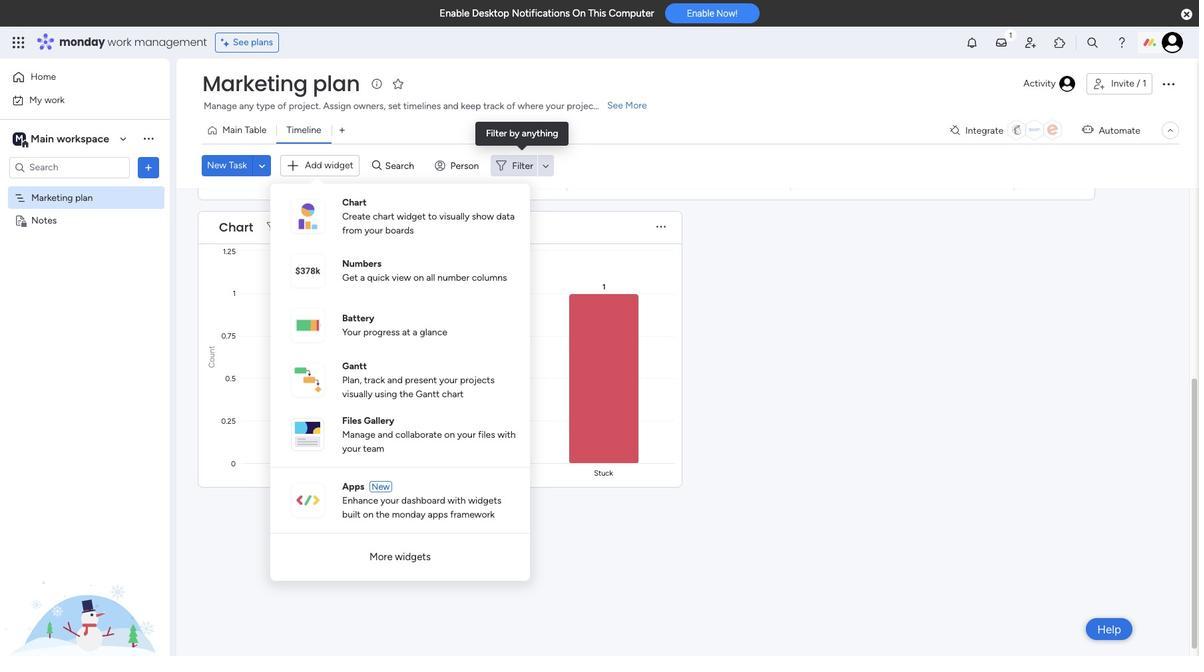 Task type: describe. For each thing, give the bounding box(es) containing it.
widget inside chart create chart widget to visually show data from your boards
[[397, 211, 426, 222]]

workspace selection element
[[13, 131, 111, 148]]

at
[[402, 327, 410, 338]]

dashboard
[[401, 495, 445, 506]]

table
[[245, 125, 267, 136]]

built
[[342, 509, 361, 520]]

1 vertical spatial plan
[[75, 192, 93, 203]]

v2 funnel image
[[267, 222, 276, 232]]

invite / 1 button
[[1087, 73, 1153, 95]]

new for new task
[[207, 160, 227, 171]]

to
[[428, 211, 437, 222]]

my
[[29, 94, 42, 106]]

/
[[1137, 78, 1140, 89]]

options image
[[1161, 76, 1177, 92]]

glance
[[420, 327, 447, 338]]

enable now! button
[[665, 3, 760, 23]]

invite
[[1111, 78, 1135, 89]]

1 vertical spatial marketing plan
[[31, 192, 93, 203]]

see more
[[607, 100, 647, 111]]

apps
[[428, 509, 448, 520]]

work for monday
[[108, 35, 132, 50]]

main for main table
[[222, 125, 242, 136]]

1
[[1143, 78, 1147, 89]]

type
[[256, 101, 275, 112]]

1 horizontal spatial gantt
[[416, 389, 440, 400]]

plan,
[[342, 375, 362, 386]]

your left files
[[457, 429, 476, 440]]

enhance your dashboard with widgets built on the monday apps framework
[[342, 495, 502, 520]]

manage any type of project. assign owners, set timelines and keep track of where your project stands.
[[204, 101, 629, 112]]

team
[[363, 443, 384, 454]]

owners,
[[353, 101, 386, 112]]

plans
[[251, 37, 273, 48]]

1 of from the left
[[278, 101, 286, 112]]

enhance
[[342, 495, 378, 506]]

project.
[[289, 101, 321, 112]]

my work
[[29, 94, 65, 106]]

manage inside files gallery manage and collaborate on your files with your team
[[342, 429, 375, 440]]

see plans
[[233, 37, 273, 48]]

dapulse integrations image
[[950, 126, 960, 136]]

and for files gallery manage and collaborate on your files with your team
[[378, 429, 393, 440]]

arrow down image
[[538, 158, 554, 174]]

track inside gantt plan, track and present your projects visually using the gantt chart
[[364, 375, 385, 386]]

framework
[[450, 509, 495, 520]]

integrate
[[965, 125, 1004, 136]]

chart main content
[[176, 0, 1199, 657]]

boards
[[385, 225, 414, 236]]

create
[[342, 211, 371, 222]]

your inside enhance your dashboard with widgets built on the monday apps framework
[[381, 495, 399, 506]]

on for collaborate
[[444, 429, 455, 440]]

notes
[[31, 215, 57, 226]]

main for main workspace
[[31, 132, 54, 145]]

add widget
[[305, 160, 353, 171]]

lottie animation image
[[0, 522, 170, 657]]

new for new
[[372, 482, 390, 492]]

0 vertical spatial marketing plan
[[202, 69, 360, 99]]

see more link
[[606, 99, 648, 113]]

automate
[[1099, 125, 1141, 136]]

workspace image
[[13, 132, 26, 146]]

invite members image
[[1024, 36, 1037, 49]]

inbox image
[[995, 36, 1008, 49]]

help image
[[1115, 36, 1129, 49]]

home
[[31, 71, 56, 83]]

projects
[[460, 375, 495, 386]]

chart for chart
[[219, 219, 253, 236]]

0 vertical spatial plan
[[313, 69, 360, 99]]

where
[[518, 101, 544, 112]]

m
[[15, 133, 23, 144]]

activity
[[1024, 78, 1056, 89]]

now!
[[717, 8, 738, 19]]

apps image
[[1053, 36, 1067, 49]]

visually inside chart create chart widget to visually show data from your boards
[[439, 211, 470, 222]]

help
[[1097, 623, 1121, 636]]

with inside files gallery manage and collaborate on your files with your team
[[498, 429, 516, 440]]

get
[[342, 272, 358, 284]]

1 horizontal spatial track
[[483, 101, 504, 112]]

management
[[134, 35, 207, 50]]

person
[[450, 160, 479, 172]]

present
[[405, 375, 437, 386]]

add view image
[[339, 126, 345, 136]]

columns
[[472, 272, 507, 284]]

show
[[472, 211, 494, 222]]

your inside chart create chart widget to visually show data from your boards
[[364, 225, 383, 236]]

0 horizontal spatial more
[[370, 551, 393, 563]]

keep
[[461, 101, 481, 112]]

chart for chart create chart widget to visually show data from your boards
[[342, 197, 367, 208]]

using
[[375, 389, 397, 400]]

desktop
[[472, 7, 509, 19]]

more widgets
[[370, 551, 431, 563]]

monday work management
[[59, 35, 207, 50]]

filter for filter
[[512, 160, 533, 172]]

filter by anything
[[486, 128, 558, 139]]

timeline button
[[277, 120, 331, 141]]

main table button
[[202, 120, 277, 141]]

main workspace
[[31, 132, 109, 145]]

chart create chart widget to visually show data from your boards
[[342, 197, 515, 236]]

enable for enable desktop notifications on this computer
[[440, 7, 470, 19]]

data
[[496, 211, 515, 222]]

filter for filter by anything
[[486, 128, 507, 139]]

new task button
[[202, 155, 252, 177]]

apps
[[342, 481, 364, 492]]

gallery
[[364, 415, 394, 426]]

collaborate
[[395, 429, 442, 440]]

1 vertical spatial widgets
[[395, 551, 431, 563]]

workspace options image
[[142, 132, 155, 145]]

set
[[388, 101, 401, 112]]



Task type: locate. For each thing, give the bounding box(es) containing it.
private board image
[[14, 214, 27, 227]]

view
[[392, 272, 411, 284]]

workspace
[[57, 132, 109, 145]]

battery
[[342, 313, 374, 324]]

plan up the assign at the left
[[313, 69, 360, 99]]

monday
[[59, 35, 105, 50], [392, 509, 426, 520]]

1 image
[[1005, 27, 1017, 42]]

and for gantt plan, track and present your projects visually using the gantt chart
[[387, 375, 403, 386]]

2 of from the left
[[507, 101, 515, 112]]

marketing plan up type
[[202, 69, 360, 99]]

Search in workspace field
[[28, 160, 111, 175]]

a right get
[[360, 272, 365, 284]]

1 horizontal spatial chart
[[342, 197, 367, 208]]

0 vertical spatial visually
[[439, 211, 470, 222]]

with
[[498, 429, 516, 440], [448, 495, 466, 506]]

and down gallery
[[378, 429, 393, 440]]

invite / 1
[[1111, 78, 1147, 89]]

main right workspace icon
[[31, 132, 54, 145]]

0 vertical spatial gantt
[[342, 361, 367, 372]]

0 horizontal spatial see
[[233, 37, 249, 48]]

1 horizontal spatial widget
[[397, 211, 426, 222]]

widget
[[324, 160, 353, 171], [397, 211, 426, 222]]

your right from
[[364, 225, 383, 236]]

1 vertical spatial monday
[[392, 509, 426, 520]]

new
[[207, 160, 227, 171], [372, 482, 390, 492]]

0 horizontal spatial visually
[[342, 389, 373, 400]]

0 horizontal spatial marketing plan
[[31, 192, 93, 203]]

1 vertical spatial the
[[376, 509, 390, 520]]

gantt down present
[[416, 389, 440, 400]]

1 vertical spatial widget
[[397, 211, 426, 222]]

0 horizontal spatial new
[[207, 160, 227, 171]]

on for view
[[414, 272, 424, 284]]

a right the at
[[413, 327, 417, 338]]

more right project
[[625, 100, 647, 111]]

plan down search in workspace field
[[75, 192, 93, 203]]

the down enhance
[[376, 509, 390, 520]]

0 horizontal spatial plan
[[75, 192, 93, 203]]

1 vertical spatial on
[[444, 429, 455, 440]]

on
[[414, 272, 424, 284], [444, 429, 455, 440], [363, 509, 374, 520]]

progress
[[363, 327, 400, 338]]

0 horizontal spatial with
[[448, 495, 466, 506]]

chart inside main content
[[219, 219, 253, 236]]

0 vertical spatial chart
[[373, 211, 395, 222]]

on down enhance
[[363, 509, 374, 520]]

list box
[[0, 184, 170, 412]]

1 horizontal spatial see
[[607, 100, 623, 111]]

monday down dashboard
[[392, 509, 426, 520]]

1 horizontal spatial on
[[414, 272, 424, 284]]

1 horizontal spatial new
[[372, 482, 390, 492]]

main left table
[[222, 125, 242, 136]]

chart up boards
[[373, 211, 395, 222]]

on right collaborate
[[444, 429, 455, 440]]

autopilot image
[[1082, 121, 1094, 138]]

enable left desktop
[[440, 7, 470, 19]]

timeline
[[287, 125, 321, 136]]

with inside enhance your dashboard with widgets built on the monday apps framework
[[448, 495, 466, 506]]

and
[[443, 101, 459, 112], [387, 375, 403, 386], [378, 429, 393, 440]]

0 vertical spatial chart
[[342, 197, 367, 208]]

anything
[[522, 128, 558, 139]]

widgets
[[468, 495, 502, 506], [395, 551, 431, 563]]

main table
[[222, 125, 267, 136]]

1 horizontal spatial chart
[[442, 389, 464, 400]]

1 vertical spatial work
[[44, 94, 65, 106]]

on inside files gallery manage and collaborate on your files with your team
[[444, 429, 455, 440]]

gantt plan, track and present your projects visually using the gantt chart
[[342, 361, 495, 400]]

0 horizontal spatial the
[[376, 509, 390, 520]]

see for see more
[[607, 100, 623, 111]]

track right keep
[[483, 101, 504, 112]]

1 vertical spatial chart
[[442, 389, 464, 400]]

see plans button
[[215, 33, 279, 53]]

of left where
[[507, 101, 515, 112]]

chart inside gantt plan, track and present your projects visually using the gantt chart
[[442, 389, 464, 400]]

visually right to
[[439, 211, 470, 222]]

0 vertical spatial marketing
[[202, 69, 308, 99]]

of
[[278, 101, 286, 112], [507, 101, 515, 112]]

battery your progress at a glance
[[342, 313, 447, 338]]

monday up home button
[[59, 35, 105, 50]]

1 vertical spatial see
[[607, 100, 623, 111]]

1 horizontal spatial plan
[[313, 69, 360, 99]]

1 horizontal spatial enable
[[687, 8, 714, 19]]

filter left arrow down image on the top left
[[512, 160, 533, 172]]

files
[[342, 415, 362, 426]]

Marketing plan field
[[199, 69, 363, 99]]

new task
[[207, 160, 247, 171]]

1 horizontal spatial more
[[625, 100, 647, 111]]

dapulse close image
[[1181, 8, 1193, 21]]

visually
[[439, 211, 470, 222], [342, 389, 373, 400]]

with up "framework" in the bottom left of the page
[[448, 495, 466, 506]]

1 vertical spatial with
[[448, 495, 466, 506]]

1 vertical spatial more
[[370, 551, 393, 563]]

1 horizontal spatial a
[[413, 327, 417, 338]]

widgets down the apps
[[395, 551, 431, 563]]

main inside button
[[222, 125, 242, 136]]

plan
[[313, 69, 360, 99], [75, 192, 93, 203]]

0 vertical spatial new
[[207, 160, 227, 171]]

more dots image
[[657, 222, 666, 232]]

1 vertical spatial visually
[[342, 389, 373, 400]]

enable inside button
[[687, 8, 714, 19]]

0 horizontal spatial manage
[[204, 101, 237, 112]]

1 horizontal spatial work
[[108, 35, 132, 50]]

0 vertical spatial manage
[[204, 101, 237, 112]]

1 horizontal spatial manage
[[342, 429, 375, 440]]

see for see plans
[[233, 37, 249, 48]]

gantt
[[342, 361, 367, 372], [416, 389, 440, 400]]

see
[[233, 37, 249, 48], [607, 100, 623, 111]]

see inside button
[[233, 37, 249, 48]]

marketing up notes
[[31, 192, 73, 203]]

enable desktop notifications on this computer
[[440, 7, 654, 19]]

search everything image
[[1086, 36, 1099, 49]]

0 vertical spatial monday
[[59, 35, 105, 50]]

from
[[342, 225, 362, 236]]

1 vertical spatial filter
[[512, 160, 533, 172]]

0 horizontal spatial on
[[363, 509, 374, 520]]

list box containing marketing plan
[[0, 184, 170, 412]]

0 vertical spatial the
[[400, 389, 413, 400]]

on
[[572, 7, 586, 19]]

number
[[438, 272, 470, 284]]

manage down files
[[342, 429, 375, 440]]

0 vertical spatial more
[[625, 100, 647, 111]]

all
[[426, 272, 435, 284]]

widget inside popup button
[[324, 160, 353, 171]]

quick
[[367, 272, 390, 284]]

of right type
[[278, 101, 286, 112]]

assign
[[323, 101, 351, 112]]

0 horizontal spatial chart
[[373, 211, 395, 222]]

track up using on the bottom
[[364, 375, 385, 386]]

1 horizontal spatial widgets
[[468, 495, 502, 506]]

select product image
[[12, 36, 25, 49]]

filter left by
[[486, 128, 507, 139]]

lottie animation element
[[0, 522, 170, 657]]

a inside battery your progress at a glance
[[413, 327, 417, 338]]

1 horizontal spatial marketing
[[202, 69, 308, 99]]

1 horizontal spatial visually
[[439, 211, 470, 222]]

new left task
[[207, 160, 227, 171]]

your inside gantt plan, track and present your projects visually using the gantt chart
[[439, 375, 458, 386]]

marketing inside 'list box'
[[31, 192, 73, 203]]

widgets inside enhance your dashboard with widgets built on the monday apps framework
[[468, 495, 502, 506]]

widgets up "framework" in the bottom left of the page
[[468, 495, 502, 506]]

and inside files gallery manage and collaborate on your files with your team
[[378, 429, 393, 440]]

1 vertical spatial and
[[387, 375, 403, 386]]

0 horizontal spatial marketing
[[31, 192, 73, 203]]

0 vertical spatial a
[[360, 272, 365, 284]]

manage left the any
[[204, 101, 237, 112]]

enable left now!
[[687, 8, 714, 19]]

0 vertical spatial and
[[443, 101, 459, 112]]

on inside enhance your dashboard with widgets built on the monday apps framework
[[363, 509, 374, 520]]

2 vertical spatial on
[[363, 509, 374, 520]]

chart inside chart create chart widget to visually show data from your boards
[[342, 197, 367, 208]]

0 horizontal spatial track
[[364, 375, 385, 386]]

your left "team"
[[342, 443, 361, 454]]

chart down 'projects'
[[442, 389, 464, 400]]

files gallery manage and collaborate on your files with your team
[[342, 415, 516, 454]]

main
[[222, 125, 242, 136], [31, 132, 54, 145]]

collapse board header image
[[1165, 125, 1176, 136]]

1 vertical spatial gantt
[[416, 389, 440, 400]]

0 horizontal spatial filter
[[486, 128, 507, 139]]

1 horizontal spatial main
[[222, 125, 242, 136]]

and up using on the bottom
[[387, 375, 403, 386]]

the inside gantt plan, track and present your projects visually using the gantt chart
[[400, 389, 413, 400]]

marketing plan up notes
[[31, 192, 93, 203]]

0 vertical spatial widgets
[[468, 495, 502, 506]]

add widget button
[[280, 155, 359, 176]]

numbers
[[342, 258, 381, 270]]

show board description image
[[369, 77, 385, 91]]

your right where
[[546, 101, 564, 112]]

my work button
[[8, 90, 143, 111]]

1 vertical spatial manage
[[342, 429, 375, 440]]

task
[[229, 160, 247, 171]]

add to favorites image
[[392, 77, 405, 90]]

marketing plan
[[202, 69, 360, 99], [31, 192, 93, 203]]

and left keep
[[443, 101, 459, 112]]

0 horizontal spatial main
[[31, 132, 54, 145]]

2 vertical spatial and
[[378, 429, 393, 440]]

with right files
[[498, 429, 516, 440]]

chart up create
[[342, 197, 367, 208]]

0 horizontal spatial enable
[[440, 7, 470, 19]]

home button
[[8, 67, 143, 88]]

person button
[[429, 155, 487, 177]]

notifications image
[[966, 36, 979, 49]]

visually down plan,
[[342, 389, 373, 400]]

work left management
[[108, 35, 132, 50]]

see right project
[[607, 100, 623, 111]]

1 vertical spatial new
[[372, 482, 390, 492]]

0 horizontal spatial gantt
[[342, 361, 367, 372]]

1 vertical spatial track
[[364, 375, 385, 386]]

marketing up the any
[[202, 69, 308, 99]]

this
[[588, 7, 606, 19]]

1 vertical spatial a
[[413, 327, 417, 338]]

1 horizontal spatial monday
[[392, 509, 426, 520]]

0 vertical spatial work
[[108, 35, 132, 50]]

new up enhance
[[372, 482, 390, 492]]

see left plans on the top left of the page
[[233, 37, 249, 48]]

chart inside chart create chart widget to visually show data from your boards
[[373, 211, 395, 222]]

widget right add
[[324, 160, 353, 171]]

more down enhance
[[370, 551, 393, 563]]

filter inside popup button
[[512, 160, 533, 172]]

help button
[[1086, 619, 1133, 641]]

new inside button
[[207, 160, 227, 171]]

0 horizontal spatial of
[[278, 101, 286, 112]]

0 vertical spatial with
[[498, 429, 516, 440]]

on left all
[[414, 272, 424, 284]]

0 vertical spatial track
[[483, 101, 504, 112]]

enable now!
[[687, 8, 738, 19]]

0 horizontal spatial monday
[[59, 35, 105, 50]]

options image
[[142, 161, 155, 174]]

0 horizontal spatial widgets
[[395, 551, 431, 563]]

notifications
[[512, 7, 570, 19]]

project
[[567, 101, 597, 112]]

stands.
[[599, 101, 629, 112]]

v2 search image
[[372, 158, 382, 173]]

the
[[400, 389, 413, 400], [376, 509, 390, 520]]

filter button
[[491, 155, 554, 177]]

activity button
[[1018, 73, 1081, 95]]

0 vertical spatial on
[[414, 272, 424, 284]]

chart
[[342, 197, 367, 208], [219, 219, 253, 236]]

0 vertical spatial widget
[[324, 160, 353, 171]]

0 horizontal spatial chart
[[219, 219, 253, 236]]

2 horizontal spatial on
[[444, 429, 455, 440]]

computer
[[609, 7, 654, 19]]

any
[[239, 101, 254, 112]]

1 horizontal spatial marketing plan
[[202, 69, 360, 99]]

work for my
[[44, 94, 65, 106]]

option
[[0, 186, 170, 188]]

on inside numbers get a quick view on all number columns
[[414, 272, 424, 284]]

a inside numbers get a quick view on all number columns
[[360, 272, 365, 284]]

gantt up plan,
[[342, 361, 367, 372]]

1 horizontal spatial the
[[400, 389, 413, 400]]

0 vertical spatial see
[[233, 37, 249, 48]]

Search field
[[382, 157, 422, 175]]

0 horizontal spatial work
[[44, 94, 65, 106]]

the down present
[[400, 389, 413, 400]]

and inside gantt plan, track and present your projects visually using the gantt chart
[[387, 375, 403, 386]]

files
[[478, 429, 495, 440]]

0 horizontal spatial a
[[360, 272, 365, 284]]

angle down image
[[259, 161, 265, 171]]

1 vertical spatial marketing
[[31, 192, 73, 203]]

1 horizontal spatial filter
[[512, 160, 533, 172]]

your right enhance
[[381, 495, 399, 506]]

chart left v2 funnel icon
[[219, 219, 253, 236]]

0 horizontal spatial widget
[[324, 160, 353, 171]]

1 vertical spatial chart
[[219, 219, 253, 236]]

monday inside enhance your dashboard with widgets built on the monday apps framework
[[392, 509, 426, 520]]

1 horizontal spatial of
[[507, 101, 515, 112]]

timelines
[[403, 101, 441, 112]]

work inside button
[[44, 94, 65, 106]]

work right my
[[44, 94, 65, 106]]

add
[[305, 160, 322, 171]]

your right present
[[439, 375, 458, 386]]

the inside enhance your dashboard with widgets built on the monday apps framework
[[376, 509, 390, 520]]

widget up boards
[[397, 211, 426, 222]]

your
[[342, 327, 361, 338]]

kendall parks image
[[1162, 32, 1183, 53]]

by
[[509, 128, 520, 139]]

enable for enable now!
[[687, 8, 714, 19]]

0 vertical spatial filter
[[486, 128, 507, 139]]

1 horizontal spatial with
[[498, 429, 516, 440]]

marketing
[[202, 69, 308, 99], [31, 192, 73, 203]]

visually inside gantt plan, track and present your projects visually using the gantt chart
[[342, 389, 373, 400]]

main inside workspace selection element
[[31, 132, 54, 145]]



Task type: vqa. For each thing, say whether or not it's contained in the screenshot.


